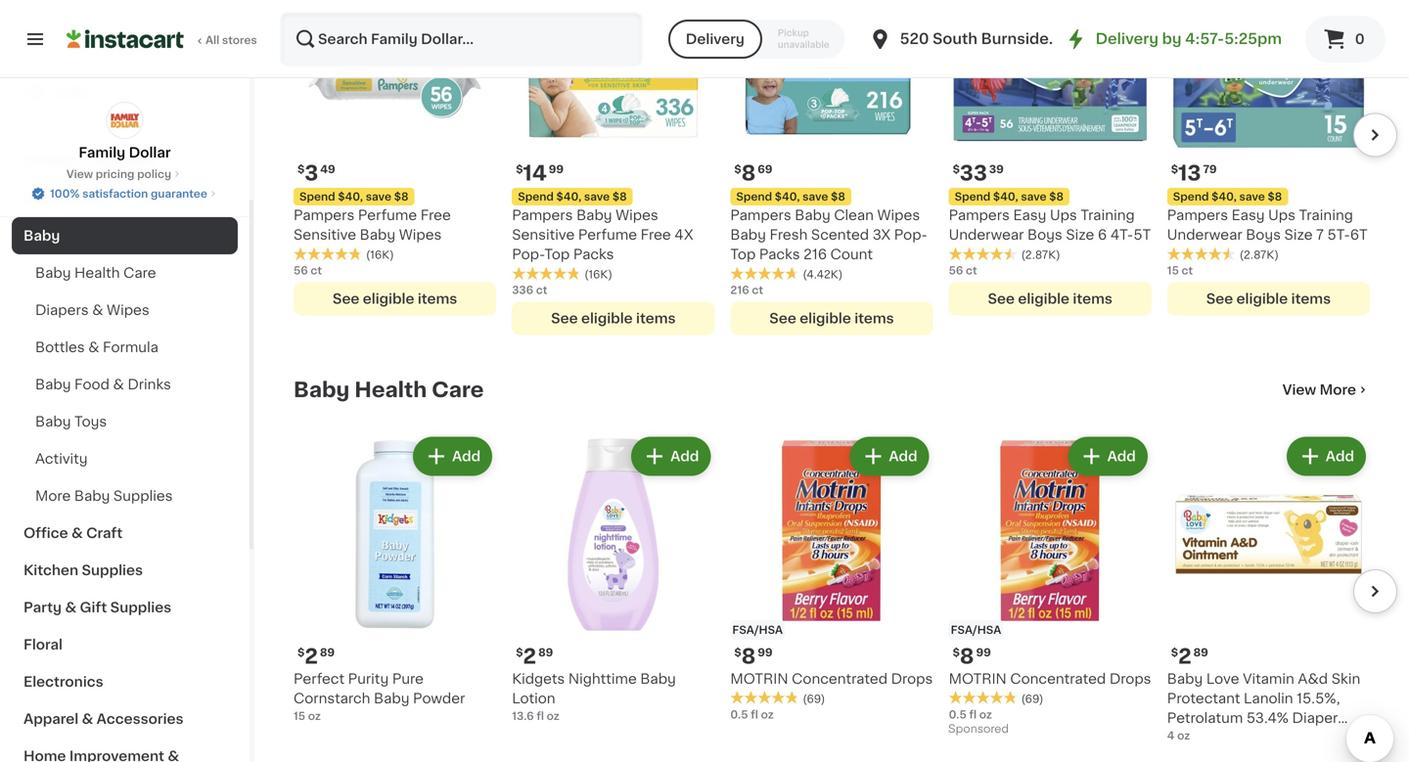 Task type: vqa. For each thing, say whether or not it's contained in the screenshot.


Task type: describe. For each thing, give the bounding box(es) containing it.
(2.87k) for 33
[[1021, 250, 1060, 260]]

apparel & accessories link
[[12, 701, 238, 738]]

save for 8
[[802, 191, 828, 202]]

79
[[1203, 164, 1217, 175]]

15 inside 'product' group
[[1167, 265, 1179, 276]]

holiday essentials link
[[12, 143, 238, 180]]

dollar
[[129, 146, 171, 159]]

2 0.5 from the left
[[949, 709, 967, 720]]

add for motrin concentrated drops
[[889, 450, 917, 464]]

add for kidgets nighttime baby lotion
[[670, 450, 699, 464]]

see for 3
[[333, 292, 359, 306]]

99 inside '$ 14 99'
[[549, 164, 564, 175]]

$ 8 69
[[734, 163, 772, 184]]

0 horizontal spatial care
[[123, 266, 156, 280]]

satisfaction
[[82, 188, 148, 199]]

activity link
[[12, 440, 238, 478]]

packs inside pampers baby wipes sensitive perfume free 4x pop-top packs
[[573, 248, 614, 261]]

wipes inside pampers baby clean wipes baby fresh scented 3x pop- top packs 216 count
[[877, 209, 920, 222]]

$ inside $ 8 69
[[734, 164, 741, 175]]

cornstarch
[[294, 692, 370, 705]]

pampers for 8
[[730, 209, 791, 222]]

$40, for 14
[[556, 191, 581, 202]]

1 vertical spatial health
[[354, 380, 427, 400]]

fl inside kidgets nighttime baby lotion 13.6 fl oz
[[537, 711, 544, 722]]

3 2 from the left
[[1178, 646, 1191, 667]]

eligible for 13
[[1236, 292, 1288, 306]]

100% satisfaction guarantee button
[[30, 182, 219, 202]]

free inside pampers baby wipes sensitive perfume free 4x pop-top packs
[[641, 228, 671, 242]]

lists
[[55, 85, 88, 99]]

$40, for 3
[[338, 191, 363, 202]]

ct for 13
[[1182, 265, 1193, 276]]

packs inside pampers baby clean wipes baby fresh scented 3x pop- top packs 216 count
[[759, 248, 800, 261]]

baby inside kidgets nighttime baby lotion 13.6 fl oz
[[640, 672, 676, 686]]

free inside pampers perfume free sensitive baby wipes
[[420, 209, 451, 222]]

service type group
[[668, 20, 845, 59]]

view more link
[[1282, 380, 1370, 400]]

petrolatum
[[1167, 711, 1243, 725]]

eligible for 33
[[1018, 292, 1070, 306]]

underwear for 13
[[1167, 228, 1242, 242]]

perfect purity pure cornstarch baby powder 15 oz
[[294, 672, 465, 722]]

$ 3 49
[[297, 163, 335, 184]]

floral
[[23, 638, 63, 652]]

1 horizontal spatial fl
[[751, 709, 758, 720]]

2 motrin concentrated drops from the left
[[949, 672, 1151, 686]]

bottles & formula
[[35, 341, 158, 354]]

4
[[1167, 730, 1175, 741]]

baby health care link for view more link at right
[[294, 378, 484, 402]]

lists link
[[12, 72, 238, 112]]

activity
[[35, 452, 88, 466]]

baby inside pampers perfume free sensitive baby wipes
[[360, 228, 395, 242]]

sensitive for 14
[[512, 228, 575, 242]]

powder
[[413, 692, 465, 705]]

4x
[[674, 228, 693, 242]]

15 ct
[[1167, 265, 1193, 276]]

view for view more
[[1282, 383, 1316, 397]]

purity
[[348, 672, 389, 686]]

1 motrin from the left
[[730, 672, 788, 686]]

4 add from the left
[[1107, 450, 1136, 464]]

kidgets
[[512, 672, 565, 686]]

2 $ 8 99 from the left
[[953, 646, 991, 667]]

electronics
[[23, 675, 103, 689]]

view more
[[1282, 383, 1356, 397]]

items for 33
[[1073, 292, 1112, 306]]

party & gift supplies link
[[12, 589, 238, 626]]

2 for kidgets
[[523, 646, 536, 667]]

save for 33
[[1021, 191, 1047, 202]]

all
[[205, 35, 219, 45]]

$ 13 79
[[1171, 163, 1217, 184]]

kidgets nighttime baby lotion 13.6 fl oz
[[512, 672, 676, 722]]

1 0.5 from the left
[[730, 709, 748, 720]]

0 button
[[1305, 16, 1386, 63]]

$40, for 8
[[775, 191, 800, 202]]

1 drops from the left
[[891, 672, 933, 686]]

family dollar
[[79, 146, 171, 159]]

see eligible items for 33
[[988, 292, 1112, 306]]

product group containing 13
[[1167, 0, 1370, 316]]

view pricing policy link
[[66, 166, 183, 182]]

clean
[[834, 209, 874, 222]]

4t-
[[1110, 228, 1134, 242]]

pampers baby clean wipes baby fresh scented 3x pop- top packs 216 count
[[730, 209, 927, 261]]

pricing
[[96, 169, 134, 180]]

see for 14
[[551, 312, 578, 326]]

kitchen supplies
[[23, 564, 143, 577]]

baby link
[[12, 217, 238, 254]]

ct for 3
[[311, 265, 322, 276]]

spend for 3
[[299, 191, 335, 202]]

13.6
[[512, 711, 534, 722]]

boys for 33
[[1027, 228, 1062, 242]]

apparel & accessories
[[23, 712, 184, 726]]

see eligible items for 3
[[333, 292, 457, 306]]

perfect
[[294, 672, 345, 686]]

sponsored badge image
[[949, 724, 1008, 735]]

diapers & wipes
[[35, 303, 149, 317]]

see eligible items button for 3
[[294, 282, 496, 316]]

6
[[1098, 228, 1107, 242]]

see eligible items for 14
[[551, 312, 676, 326]]

& for accessories
[[82, 712, 93, 726]]

2 (69) from the left
[[1021, 694, 1044, 704]]

14
[[523, 163, 547, 184]]

a&d
[[1298, 672, 1328, 686]]

see eligible items button for 14
[[512, 302, 715, 335]]

spend $40, save $8 for 33
[[955, 191, 1064, 202]]

boys for 13
[[1246, 228, 1281, 242]]

see eligible items for 13
[[1206, 292, 1331, 306]]

add button for motrin concentrated drops
[[852, 439, 927, 474]]

baby inside the perfect purity pure cornstarch baby powder 15 oz
[[374, 692, 409, 705]]

size for 13
[[1284, 228, 1313, 242]]

eligible for 14
[[581, 312, 633, 326]]

baby toys
[[35, 415, 107, 429]]

spend for 33
[[955, 191, 990, 202]]

2 motrin from the left
[[949, 672, 1007, 686]]

69
[[758, 164, 772, 175]]

sensitive for 3
[[294, 228, 356, 242]]

(16k) for 3
[[366, 250, 394, 260]]

baby inside baby love vitamin a&d skin protectant lanolin 15.5%, petrolatum 53.4% diaper rash ointment
[[1167, 672, 1203, 686]]

0 horizontal spatial more
[[35, 489, 71, 503]]

33
[[960, 163, 987, 184]]

items for 3
[[418, 292, 457, 306]]

baby food & drinks
[[35, 378, 171, 391]]

100%
[[50, 188, 80, 199]]

top inside pampers baby clean wipes baby fresh scented 3x pop- top packs 216 count
[[730, 248, 756, 261]]

add for perfect purity pure cornstarch baby powder
[[452, 450, 481, 464]]

by
[[1162, 32, 1182, 46]]

Search field
[[282, 14, 641, 65]]

1 horizontal spatial baby health care
[[294, 380, 484, 400]]

items for 14
[[636, 312, 676, 326]]

guarantee
[[151, 188, 207, 199]]

avenue
[[1052, 32, 1109, 46]]

1 horizontal spatial 99
[[758, 647, 773, 658]]

& right food
[[113, 378, 124, 391]]

4:57-
[[1185, 32, 1224, 46]]

$ inside '$ 33 39'
[[953, 164, 960, 175]]

3
[[305, 163, 318, 184]]

$8 for 14
[[612, 191, 627, 202]]

oz inside the perfect purity pure cornstarch baby powder 15 oz
[[308, 711, 321, 722]]

eligible for 8
[[800, 312, 851, 326]]

see for 13
[[1206, 292, 1233, 306]]

protectant
[[1167, 692, 1240, 705]]

520 south burnside avenue
[[900, 32, 1109, 46]]

eligible for 3
[[363, 292, 414, 306]]

216 inside pampers baby clean wipes baby fresh scented 3x pop- top packs 216 count
[[803, 248, 827, 261]]

diapers
[[35, 303, 89, 317]]

training for 33
[[1081, 209, 1135, 222]]

15.5%,
[[1297, 692, 1340, 705]]

49
[[320, 164, 335, 175]]

instacart logo image
[[67, 27, 184, 51]]

delivery button
[[668, 20, 762, 59]]

spend $40, save $8 for 8
[[736, 191, 845, 202]]

13
[[1178, 163, 1201, 184]]

ups for 33
[[1050, 209, 1077, 222]]

household link
[[12, 180, 238, 217]]

1 0.5 fl oz from the left
[[730, 709, 774, 720]]

$40, for 13
[[1211, 191, 1237, 202]]

2 vertical spatial supplies
[[110, 601, 171, 614]]

2 horizontal spatial fl
[[969, 709, 977, 720]]

office & craft link
[[12, 515, 238, 552]]

(2.87k) for 13
[[1240, 250, 1279, 260]]

$8 for 3
[[394, 191, 408, 202]]

spend for 8
[[736, 191, 772, 202]]

1 (69) from the left
[[803, 694, 825, 704]]

wipes inside pampers baby wipes sensitive perfume free 4x pop-top packs
[[616, 209, 658, 222]]

accessories
[[97, 712, 184, 726]]

craft
[[86, 526, 123, 540]]

bottles
[[35, 341, 85, 354]]

pampers for 3
[[294, 209, 355, 222]]

holiday
[[23, 155, 78, 168]]

love
[[1206, 672, 1239, 686]]

100% satisfaction guarantee
[[50, 188, 207, 199]]

1 vertical spatial care
[[432, 380, 484, 400]]

toys
[[74, 415, 107, 429]]

product group containing 33
[[949, 0, 1151, 316]]

336
[[512, 285, 533, 296]]

ct for 14
[[536, 285, 547, 296]]

pampers baby wipes sensitive perfume free 4x pop-top packs
[[512, 209, 693, 261]]



Task type: locate. For each thing, give the bounding box(es) containing it.
1 horizontal spatial (69)
[[1021, 694, 1044, 704]]

3 $40, from the left
[[556, 191, 581, 202]]

2 spend from the left
[[736, 191, 772, 202]]

(16k) for 14
[[584, 269, 612, 280]]

56 ct for 3
[[294, 265, 322, 276]]

ct down pampers perfume free sensitive baby wipes
[[311, 265, 322, 276]]

item carousel region containing 3
[[266, 0, 1397, 347]]

2 easy from the left
[[1232, 209, 1265, 222]]

0 horizontal spatial baby health care link
[[12, 254, 238, 292]]

see eligible items button for 8
[[730, 302, 933, 335]]

save up pampers baby clean wipes baby fresh scented 3x pop- top packs 216 count at the right top of the page
[[802, 191, 828, 202]]

2 pampers from the left
[[730, 209, 791, 222]]

1 horizontal spatial packs
[[759, 248, 800, 261]]

more baby supplies link
[[12, 478, 238, 515]]

1 vertical spatial 216
[[730, 285, 749, 296]]

party & gift supplies
[[23, 601, 171, 614]]

3 spend $40, save $8 from the left
[[518, 191, 627, 202]]

0 horizontal spatial fsa/hsa
[[732, 625, 783, 635]]

pure
[[392, 672, 424, 686]]

1 horizontal spatial training
[[1299, 209, 1353, 222]]

3 89 from the left
[[1193, 647, 1208, 658]]

boys left 6
[[1027, 228, 1062, 242]]

2 up perfect
[[305, 646, 318, 667]]

1 sensitive from the left
[[294, 228, 356, 242]]

fresh
[[770, 228, 808, 242]]

1 horizontal spatial fsa/hsa
[[951, 625, 1001, 635]]

see eligible items button down pampers easy ups training underwear boys size 6 4t-5t
[[949, 282, 1151, 316]]

1 underwear from the left
[[949, 228, 1024, 242]]

eligible down pampers baby wipes sensitive perfume free 4x pop-top packs
[[581, 312, 633, 326]]

$40, down 79
[[1211, 191, 1237, 202]]

2 save from the left
[[802, 191, 828, 202]]

1 horizontal spatial 2
[[523, 646, 536, 667]]

bottles & formula link
[[12, 329, 238, 366]]

supplies
[[113, 489, 173, 503], [82, 564, 143, 577], [110, 601, 171, 614]]

eligible down pampers easy ups training underwear boys size 7 5t-6t
[[1236, 292, 1288, 306]]

1 horizontal spatial pop-
[[894, 228, 927, 242]]

ups
[[1050, 209, 1077, 222], [1268, 209, 1296, 222]]

$8 up pampers easy ups training underwear boys size 6 4t-5t
[[1049, 191, 1064, 202]]

see eligible items down pampers easy ups training underwear boys size 6 4t-5t
[[988, 292, 1112, 306]]

1 horizontal spatial 56 ct
[[949, 265, 977, 276]]

pampers easy ups training underwear boys size 7 5t-6t
[[1167, 209, 1368, 242]]

4 pampers from the left
[[949, 209, 1010, 222]]

4 $8 from the left
[[1049, 191, 1064, 202]]

56 ct for 33
[[949, 265, 977, 276]]

product group containing 14
[[512, 0, 715, 335]]

0
[[1355, 32, 1365, 46]]

520 south burnside avenue button
[[869, 12, 1109, 67]]

ups inside pampers easy ups training underwear boys size 6 4t-5t
[[1050, 209, 1077, 222]]

0 vertical spatial free
[[420, 209, 451, 222]]

3 $ 2 89 from the left
[[1171, 646, 1208, 667]]

office & craft
[[23, 526, 123, 540]]

training for 13
[[1299, 209, 1353, 222]]

0 horizontal spatial motrin
[[730, 672, 788, 686]]

wipes inside pampers perfume free sensitive baby wipes
[[399, 228, 442, 242]]

$ 8 99
[[734, 646, 773, 667], [953, 646, 991, 667]]

see eligible items down the (4.42k)
[[769, 312, 894, 326]]

ct for 33
[[966, 265, 977, 276]]

items down 6
[[1073, 292, 1112, 306]]

spend down $ 8 69
[[736, 191, 772, 202]]

pampers for 33
[[949, 209, 1010, 222]]

4 save from the left
[[1021, 191, 1047, 202]]

1 horizontal spatial more
[[1320, 383, 1356, 397]]

see eligible items button for 33
[[949, 282, 1151, 316]]

2 drops from the left
[[1109, 672, 1151, 686]]

2 horizontal spatial $ 2 89
[[1171, 646, 1208, 667]]

1 horizontal spatial drops
[[1109, 672, 1151, 686]]

1 horizontal spatial health
[[354, 380, 427, 400]]

pampers inside pampers baby wipes sensitive perfume free 4x pop-top packs
[[512, 209, 573, 222]]

$8 for 33
[[1049, 191, 1064, 202]]

supplies up office & craft link
[[113, 489, 173, 503]]

save for 13
[[1239, 191, 1265, 202]]

spend $40, save $8 up pampers perfume free sensitive baby wipes
[[299, 191, 408, 202]]

holiday essentials
[[23, 155, 153, 168]]

5 spend from the left
[[1173, 191, 1209, 202]]

save up pampers easy ups training underwear boys size 7 5t-6t
[[1239, 191, 1265, 202]]

$40, up fresh at the right top
[[775, 191, 800, 202]]

1 $40, from the left
[[338, 191, 363, 202]]

nighttime
[[568, 672, 637, 686]]

89
[[320, 647, 335, 658], [538, 647, 553, 658], [1193, 647, 1208, 658]]

2 underwear from the left
[[1167, 228, 1242, 242]]

1 horizontal spatial sensitive
[[512, 228, 575, 242]]

2 up kidgets
[[523, 646, 536, 667]]

(2.87k) down pampers easy ups training underwear boys size 7 5t-6t
[[1240, 250, 1279, 260]]

$40, down 39
[[993, 191, 1018, 202]]

baby health care link for diapers & wipes link
[[12, 254, 238, 292]]

2 $ 2 89 from the left
[[516, 646, 553, 667]]

2 spend $40, save $8 from the left
[[736, 191, 845, 202]]

1 vertical spatial 15
[[294, 711, 305, 722]]

baby inside pampers baby wipes sensitive perfume free 4x pop-top packs
[[576, 209, 612, 222]]

view pricing policy
[[66, 169, 171, 180]]

0 horizontal spatial boys
[[1027, 228, 1062, 242]]

underwear for 33
[[949, 228, 1024, 242]]

ct right 336
[[536, 285, 547, 296]]

see down pampers perfume free sensitive baby wipes
[[333, 292, 359, 306]]

training inside pampers easy ups training underwear boys size 6 4t-5t
[[1081, 209, 1135, 222]]

1 top from the left
[[730, 248, 756, 261]]

1 easy from the left
[[1013, 209, 1046, 222]]

1 horizontal spatial motrin concentrated drops
[[949, 672, 1151, 686]]

easy for 33
[[1013, 209, 1046, 222]]

pampers down $ 3 49
[[294, 209, 355, 222]]

$ 2 89 up kidgets
[[516, 646, 553, 667]]

1 horizontal spatial concentrated
[[1010, 672, 1106, 686]]

food
[[74, 378, 110, 391]]

0 horizontal spatial sensitive
[[294, 228, 356, 242]]

size inside pampers easy ups training underwear boys size 7 5t-6t
[[1284, 228, 1313, 242]]

pampers inside pampers easy ups training underwear boys size 6 4t-5t
[[949, 209, 1010, 222]]

kitchen supplies link
[[12, 552, 238, 589]]

0 vertical spatial more
[[1320, 383, 1356, 397]]

0 horizontal spatial pop-
[[512, 248, 544, 261]]

& left gift
[[65, 601, 76, 614]]

(16k) down pampers baby wipes sensitive perfume free 4x pop-top packs
[[584, 269, 612, 280]]

$8 for 8
[[831, 191, 845, 202]]

add button for perfect purity pure cornstarch baby powder
[[415, 439, 490, 474]]

& right apparel
[[82, 712, 93, 726]]

ups for 13
[[1268, 209, 1296, 222]]

view inside "view pricing policy" link
[[66, 169, 93, 180]]

5t-
[[1327, 228, 1350, 242]]

1 add from the left
[[452, 450, 481, 464]]

2 boys from the left
[[1246, 228, 1281, 242]]

& for formula
[[88, 341, 99, 354]]

56 for 33
[[949, 265, 963, 276]]

3 spend from the left
[[518, 191, 554, 202]]

fsa/hsa
[[732, 625, 783, 635], [951, 625, 1001, 635]]

8
[[741, 163, 756, 184], [741, 646, 756, 667], [960, 646, 974, 667]]

pampers down '$ 14 99'
[[512, 209, 573, 222]]

pampers for 13
[[1167, 209, 1228, 222]]

1 vertical spatial supplies
[[82, 564, 143, 577]]

family dollar logo image
[[106, 102, 143, 139]]

2 sensitive from the left
[[512, 228, 575, 242]]

$8 up pampers easy ups training underwear boys size 7 5t-6t
[[1268, 191, 1282, 202]]

save for 3
[[366, 191, 391, 202]]

eligible down pampers easy ups training underwear boys size 6 4t-5t
[[1018, 292, 1070, 306]]

view inside view more link
[[1282, 383, 1316, 397]]

53.4%
[[1246, 711, 1289, 725]]

1 horizontal spatial free
[[641, 228, 671, 242]]

2 $40, from the left
[[775, 191, 800, 202]]

3 pampers from the left
[[512, 209, 573, 222]]

0 horizontal spatial perfume
[[358, 209, 417, 222]]

1 $ 2 89 from the left
[[297, 646, 335, 667]]

spend $40, save $8 down 79
[[1173, 191, 1282, 202]]

electronics link
[[12, 663, 238, 701]]

items down count
[[854, 312, 894, 326]]

2 horizontal spatial 2
[[1178, 646, 1191, 667]]

view for view pricing policy
[[66, 169, 93, 180]]

0 horizontal spatial top
[[544, 248, 570, 261]]

$40, for 33
[[993, 191, 1018, 202]]

0 horizontal spatial easy
[[1013, 209, 1046, 222]]

spend $40, save $8 down '$ 14 99'
[[518, 191, 627, 202]]

15 inside the perfect purity pure cornstarch baby powder 15 oz
[[294, 711, 305, 722]]

1 $8 from the left
[[394, 191, 408, 202]]

spend down 33
[[955, 191, 990, 202]]

3x
[[873, 228, 891, 242]]

south
[[933, 32, 978, 46]]

0 vertical spatial view
[[66, 169, 93, 180]]

2 56 from the left
[[949, 265, 963, 276]]

1 horizontal spatial 89
[[538, 647, 553, 658]]

see for 33
[[988, 292, 1015, 306]]

family dollar link
[[79, 102, 171, 162]]

1 vertical spatial baby health care link
[[294, 378, 484, 402]]

pampers inside pampers baby clean wipes baby fresh scented 3x pop- top packs 216 count
[[730, 209, 791, 222]]

1 2 from the left
[[305, 646, 318, 667]]

top inside pampers baby wipes sensitive perfume free 4x pop-top packs
[[544, 248, 570, 261]]

see eligible items down pampers perfume free sensitive baby wipes
[[333, 292, 457, 306]]

add button for kidgets nighttime baby lotion
[[633, 439, 709, 474]]

see eligible items button for 13
[[1167, 282, 1370, 316]]

0 horizontal spatial packs
[[573, 248, 614, 261]]

see eligible items
[[333, 292, 457, 306], [988, 292, 1112, 306], [1206, 292, 1331, 306], [769, 312, 894, 326], [551, 312, 676, 326]]

items down 4x on the left top
[[636, 312, 676, 326]]

items left 336
[[418, 292, 457, 306]]

items for 13
[[1291, 292, 1331, 306]]

baby love vitamin a&d skin protectant lanolin 15.5%, petrolatum 53.4% diaper rash ointment
[[1167, 672, 1360, 745]]

1 horizontal spatial view
[[1282, 383, 1316, 397]]

pampers up fresh at the right top
[[730, 209, 791, 222]]

2 horizontal spatial 99
[[976, 647, 991, 658]]

(2.87k) down pampers easy ups training underwear boys size 6 4t-5t
[[1021, 250, 1060, 260]]

diaper
[[1292, 711, 1338, 725]]

2 training from the left
[[1299, 209, 1353, 222]]

0 horizontal spatial training
[[1081, 209, 1135, 222]]

0 horizontal spatial concentrated
[[792, 672, 888, 686]]

0 horizontal spatial 56 ct
[[294, 265, 322, 276]]

see down pampers easy ups training underwear boys size 7 5t-6t
[[1206, 292, 1233, 306]]

size
[[1066, 228, 1094, 242], [1284, 228, 1313, 242]]

see for 8
[[769, 312, 796, 326]]

spend down 13
[[1173, 191, 1209, 202]]

top up 216 ct
[[730, 248, 756, 261]]

see down pampers easy ups training underwear boys size 6 4t-5t
[[988, 292, 1015, 306]]

5 $8 from the left
[[1268, 191, 1282, 202]]

2 top from the left
[[544, 248, 570, 261]]

pampers for 14
[[512, 209, 573, 222]]

0 vertical spatial item carousel region
[[266, 0, 1397, 347]]

1 56 from the left
[[294, 265, 308, 276]]

0 horizontal spatial 216
[[730, 285, 749, 296]]

1 boys from the left
[[1027, 228, 1062, 242]]

1 (2.87k) from the left
[[1021, 250, 1060, 260]]

0 horizontal spatial ups
[[1050, 209, 1077, 222]]

lotion
[[512, 692, 555, 705]]

floral link
[[12, 626, 238, 663]]

1 horizontal spatial ups
[[1268, 209, 1296, 222]]

1 fsa/hsa from the left
[[732, 625, 783, 635]]

add button for baby love vitamin a&d skin protectant lanolin 15.5%, petrolatum 53.4% diaper rash ointment
[[1288, 439, 1364, 474]]

1 add button from the left
[[415, 439, 490, 474]]

$ inside $ 3 49
[[297, 164, 305, 175]]

$40, down '$ 14 99'
[[556, 191, 581, 202]]

$ 2 89 for perfect
[[297, 646, 335, 667]]

0 vertical spatial perfume
[[358, 209, 417, 222]]

delivery for delivery
[[686, 32, 745, 46]]

sensitive inside pampers baby wipes sensitive perfume free 4x pop-top packs
[[512, 228, 575, 242]]

see eligible items down pampers baby wipes sensitive perfume free 4x pop-top packs
[[551, 312, 676, 326]]

sensitive down $ 3 49
[[294, 228, 356, 242]]

2 for perfect
[[305, 646, 318, 667]]

4 add button from the left
[[1070, 439, 1146, 474]]

0 horizontal spatial baby health care
[[35, 266, 156, 280]]

size left '7'
[[1284, 228, 1313, 242]]

0 vertical spatial 216
[[803, 248, 827, 261]]

drinks
[[128, 378, 171, 391]]

sensitive inside pampers perfume free sensitive baby wipes
[[294, 228, 356, 242]]

oz inside kidgets nighttime baby lotion 13.6 fl oz
[[547, 711, 559, 722]]

$ inside the $ 13 79
[[1171, 164, 1178, 175]]

pop- inside pampers baby wipes sensitive perfume free 4x pop-top packs
[[512, 248, 544, 261]]

1 vertical spatial view
[[1282, 383, 1316, 397]]

0 horizontal spatial (2.87k)
[[1021, 250, 1060, 260]]

5 add from the left
[[1326, 450, 1354, 464]]

None search field
[[280, 12, 643, 67]]

ups inside pampers easy ups training underwear boys size 7 5t-6t
[[1268, 209, 1296, 222]]

2 $8 from the left
[[831, 191, 845, 202]]

pop- right 3x
[[894, 228, 927, 242]]

easy inside pampers easy ups training underwear boys size 7 5t-6t
[[1232, 209, 1265, 222]]

items down '7'
[[1291, 292, 1331, 306]]

& right bottles
[[88, 341, 99, 354]]

pampers inside pampers easy ups training underwear boys size 7 5t-6t
[[1167, 209, 1228, 222]]

2 2 from the left
[[523, 646, 536, 667]]

burnside
[[981, 32, 1049, 46]]

$40, up pampers perfume free sensitive baby wipes
[[338, 191, 363, 202]]

1 vertical spatial free
[[641, 228, 671, 242]]

pampers inside pampers perfume free sensitive baby wipes
[[294, 209, 355, 222]]

rash
[[1167, 731, 1201, 745]]

0 horizontal spatial (69)
[[803, 694, 825, 704]]

spend $40, save $8 down 69
[[736, 191, 845, 202]]

save up pampers baby wipes sensitive perfume free 4x pop-top packs
[[584, 191, 610, 202]]

1 horizontal spatial delivery
[[1095, 32, 1159, 46]]

56 for 3
[[294, 265, 308, 276]]

0 vertical spatial baby health care
[[35, 266, 156, 280]]

diapers & wipes link
[[12, 292, 238, 329]]

0 horizontal spatial motrin concentrated drops
[[730, 672, 933, 686]]

1 spend $40, save $8 from the left
[[299, 191, 408, 202]]

baby
[[795, 209, 831, 222], [576, 209, 612, 222], [360, 228, 395, 242], [730, 228, 766, 242], [23, 229, 60, 243], [35, 266, 71, 280], [35, 378, 71, 391], [294, 380, 350, 400], [35, 415, 71, 429], [74, 489, 110, 503], [640, 672, 676, 686], [1167, 672, 1203, 686], [374, 692, 409, 705]]

3 add from the left
[[889, 450, 917, 464]]

39
[[989, 164, 1004, 175]]

see eligible items button down pampers baby wipes sensitive perfume free 4x pop-top packs
[[512, 302, 715, 335]]

boys inside pampers easy ups training underwear boys size 6 4t-5t
[[1027, 228, 1062, 242]]

& left craft
[[71, 526, 83, 540]]

0 vertical spatial baby health care link
[[12, 254, 238, 292]]

ct down pampers easy ups training underwear boys size 6 4t-5t
[[966, 265, 977, 276]]

pop-
[[894, 228, 927, 242], [512, 248, 544, 261]]

supplies down craft
[[82, 564, 143, 577]]

0 vertical spatial (16k)
[[366, 250, 394, 260]]

save up pampers easy ups training underwear boys size 6 4t-5t
[[1021, 191, 1047, 202]]

(16k) down pampers perfume free sensitive baby wipes
[[366, 250, 394, 260]]

eligible down the (4.42k)
[[800, 312, 851, 326]]

lanolin
[[1244, 692, 1293, 705]]

1 concentrated from the left
[[792, 672, 888, 686]]

$8 up pampers perfume free sensitive baby wipes
[[394, 191, 408, 202]]

1 $ 8 99 from the left
[[734, 646, 773, 667]]

1 horizontal spatial 0.5
[[949, 709, 967, 720]]

delivery for delivery by 4:57-5:25pm
[[1095, 32, 1159, 46]]

spend for 13
[[1173, 191, 1209, 202]]

& for craft
[[71, 526, 83, 540]]

89 up perfect
[[320, 647, 335, 658]]

see eligible items button down the (4.42k)
[[730, 302, 933, 335]]

sensitive up 336 ct
[[512, 228, 575, 242]]

89 up love
[[1193, 647, 1208, 658]]

see down pampers baby wipes sensitive perfume free 4x pop-top packs
[[551, 312, 578, 326]]

1 horizontal spatial $ 2 89
[[516, 646, 553, 667]]

2 fsa/hsa from the left
[[951, 625, 1001, 635]]

pampers down the $ 13 79
[[1167, 209, 1228, 222]]

save up pampers perfume free sensitive baby wipes
[[366, 191, 391, 202]]

0 vertical spatial supplies
[[113, 489, 173, 503]]

$ 2 89
[[297, 646, 335, 667], [516, 646, 553, 667], [1171, 646, 1208, 667]]

pampers
[[294, 209, 355, 222], [730, 209, 791, 222], [512, 209, 573, 222], [949, 209, 1010, 222], [1167, 209, 1228, 222]]

1 pampers from the left
[[294, 209, 355, 222]]

1 spend from the left
[[299, 191, 335, 202]]

perfume inside pampers baby wipes sensitive perfume free 4x pop-top packs
[[578, 228, 637, 242]]

5t
[[1133, 228, 1151, 242]]

2 add from the left
[[670, 450, 699, 464]]

underwear up 15 ct
[[1167, 228, 1242, 242]]

spend $40, save $8 for 3
[[299, 191, 408, 202]]

0 horizontal spatial 99
[[549, 164, 564, 175]]

spend $40, save $8 for 13
[[1173, 191, 1282, 202]]

5 pampers from the left
[[1167, 209, 1228, 222]]

3 add button from the left
[[852, 439, 927, 474]]

see eligible items for 8
[[769, 312, 894, 326]]

2 size from the left
[[1284, 228, 1313, 242]]

see eligible items down pampers easy ups training underwear boys size 7 5t-6t
[[1206, 292, 1331, 306]]

1 save from the left
[[366, 191, 391, 202]]

save for 14
[[584, 191, 610, 202]]

supplies up floral link
[[110, 601, 171, 614]]

pop- inside pampers baby clean wipes baby fresh scented 3x pop- top packs 216 count
[[894, 228, 927, 242]]

0 horizontal spatial $ 8 99
[[734, 646, 773, 667]]

1 horizontal spatial care
[[432, 380, 484, 400]]

eligible down pampers perfume free sensitive baby wipes
[[363, 292, 414, 306]]

see eligible items button down pampers easy ups training underwear boys size 7 5t-6t
[[1167, 282, 1370, 316]]

1 ups from the left
[[1050, 209, 1077, 222]]

training up 6
[[1081, 209, 1135, 222]]

0.5 fl oz
[[730, 709, 774, 720], [949, 709, 992, 720]]

1 vertical spatial more
[[35, 489, 71, 503]]

0 horizontal spatial free
[[420, 209, 451, 222]]

0 vertical spatial health
[[74, 266, 120, 280]]

motrin
[[730, 672, 788, 686], [949, 672, 1007, 686]]

underwear inside pampers easy ups training underwear boys size 7 5t-6t
[[1167, 228, 1242, 242]]

1 vertical spatial baby health care
[[294, 380, 484, 400]]

underwear inside pampers easy ups training underwear boys size 6 4t-5t
[[949, 228, 1024, 242]]

1 horizontal spatial 216
[[803, 248, 827, 261]]

kitchen
[[23, 564, 78, 577]]

89 for kidgets
[[538, 647, 553, 658]]

spend $40, save $8 down 39
[[955, 191, 1064, 202]]

pop- up 336 ct
[[512, 248, 544, 261]]

4 $40, from the left
[[993, 191, 1018, 202]]

motrin concentrated drops
[[730, 672, 933, 686], [949, 672, 1151, 686]]

(2.87k)
[[1021, 250, 1060, 260], [1240, 250, 1279, 260]]

delivery by 4:57-5:25pm link
[[1064, 27, 1282, 51]]

1 vertical spatial perfume
[[578, 228, 637, 242]]

boys left '7'
[[1246, 228, 1281, 242]]

$ inside '$ 14 99'
[[516, 164, 523, 175]]

all stores link
[[67, 12, 258, 67]]

pampers easy ups training underwear boys size 6 4t-5t
[[949, 209, 1151, 242]]

1 packs from the left
[[759, 248, 800, 261]]

56 ct
[[294, 265, 322, 276], [949, 265, 977, 276]]

1 motrin concentrated drops from the left
[[730, 672, 933, 686]]

0 horizontal spatial delivery
[[686, 32, 745, 46]]

$8 up pampers baby wipes sensitive perfume free 4x pop-top packs
[[612, 191, 627, 202]]

training inside pampers easy ups training underwear boys size 7 5t-6t
[[1299, 209, 1353, 222]]

gift
[[80, 601, 107, 614]]

2
[[305, 646, 318, 667], [523, 646, 536, 667], [1178, 646, 1191, 667]]

items
[[418, 292, 457, 306], [1073, 292, 1112, 306], [1291, 292, 1331, 306], [854, 312, 894, 326], [636, 312, 676, 326]]

scented
[[811, 228, 869, 242]]

1 horizontal spatial $ 8 99
[[953, 646, 991, 667]]

0 horizontal spatial 2
[[305, 646, 318, 667]]

2 (2.87k) from the left
[[1240, 250, 1279, 260]]

2 ups from the left
[[1268, 209, 1296, 222]]

see eligible items button
[[294, 282, 496, 316], [949, 282, 1151, 316], [1167, 282, 1370, 316], [730, 302, 933, 335], [512, 302, 715, 335]]

more baby supplies
[[35, 489, 173, 503]]

size left 6
[[1066, 228, 1094, 242]]

ct down pampers baby clean wipes baby fresh scented 3x pop- top packs 216 count at the right top of the page
[[752, 285, 763, 296]]

add for baby love vitamin a&d skin protectant lanolin 15.5%, petrolatum 53.4% diaper rash ointment
[[1326, 450, 1354, 464]]

1 horizontal spatial 56
[[949, 265, 963, 276]]

baby toys link
[[12, 403, 238, 440]]

0 horizontal spatial 0.5
[[730, 709, 748, 720]]

89 up kidgets
[[538, 647, 553, 658]]

5 save from the left
[[1239, 191, 1265, 202]]

size inside pampers easy ups training underwear boys size 6 4t-5t
[[1066, 228, 1094, 242]]

& right diapers on the top left of the page
[[92, 303, 103, 317]]

(4.42k)
[[803, 269, 843, 280]]

party
[[23, 601, 62, 614]]

delivery
[[1095, 32, 1159, 46], [686, 32, 745, 46]]

1 vertical spatial pop-
[[512, 248, 544, 261]]

items for 8
[[854, 312, 894, 326]]

$ 2 89 up love
[[1171, 646, 1208, 667]]

0 horizontal spatial size
[[1066, 228, 1094, 242]]

easy inside pampers easy ups training underwear boys size 6 4t-5t
[[1013, 209, 1046, 222]]

3 save from the left
[[584, 191, 610, 202]]

0 horizontal spatial fl
[[537, 711, 544, 722]]

training up '7'
[[1299, 209, 1353, 222]]

0 horizontal spatial 0.5 fl oz
[[730, 709, 774, 720]]

item carousel region containing 2
[[294, 425, 1397, 762]]

2 horizontal spatial 89
[[1193, 647, 1208, 658]]

delivery inside button
[[686, 32, 745, 46]]

2 0.5 fl oz from the left
[[949, 709, 992, 720]]

336 ct
[[512, 285, 547, 296]]

89 for perfect
[[320, 647, 335, 658]]

1 vertical spatial (16k)
[[584, 269, 612, 280]]

4 spend from the left
[[955, 191, 990, 202]]

1 horizontal spatial 15
[[1167, 265, 1179, 276]]

1 horizontal spatial boys
[[1246, 228, 1281, 242]]

ct for 8
[[752, 285, 763, 296]]

1 horizontal spatial baby health care link
[[294, 378, 484, 402]]

pampers perfume free sensitive baby wipes
[[294, 209, 451, 242]]

size for 33
[[1066, 228, 1094, 242]]

skin
[[1331, 672, 1360, 686]]

1 56 ct from the left
[[294, 265, 322, 276]]

2 up protectant on the bottom of page
[[1178, 646, 1191, 667]]

0 horizontal spatial view
[[66, 169, 93, 180]]

0 horizontal spatial 56
[[294, 265, 308, 276]]

$ 2 89 up perfect
[[297, 646, 335, 667]]

1 89 from the left
[[320, 647, 335, 658]]

1 horizontal spatial easy
[[1232, 209, 1265, 222]]

essentials
[[81, 155, 153, 168]]

spend down $ 3 49
[[299, 191, 335, 202]]

top up 336 ct
[[544, 248, 570, 261]]

underwear down '$ 33 39'
[[949, 228, 1024, 242]]

1 horizontal spatial (2.87k)
[[1240, 250, 1279, 260]]

4 spend $40, save $8 from the left
[[955, 191, 1064, 202]]

perfume inside pampers perfume free sensitive baby wipes
[[358, 209, 417, 222]]

easy for 13
[[1232, 209, 1265, 222]]

baby health care link
[[12, 254, 238, 292], [294, 378, 484, 402]]

product group containing 3
[[294, 0, 496, 316]]

& for gift
[[65, 601, 76, 614]]

spend $40, save $8 for 14
[[518, 191, 627, 202]]

5 add button from the left
[[1288, 439, 1364, 474]]

1 horizontal spatial (16k)
[[584, 269, 612, 280]]

$ 14 99
[[516, 163, 564, 184]]

0 vertical spatial care
[[123, 266, 156, 280]]

spend for 14
[[518, 191, 554, 202]]

2 add button from the left
[[633, 439, 709, 474]]

pampers down '$ 33 39'
[[949, 209, 1010, 222]]

0 horizontal spatial $ 2 89
[[297, 646, 335, 667]]

see down fresh at the right top
[[769, 312, 796, 326]]

oz
[[761, 709, 774, 720], [979, 709, 992, 720], [308, 711, 321, 722], [547, 711, 559, 722], [1177, 730, 1190, 741]]

2 56 ct from the left
[[949, 265, 977, 276]]

see eligible items button down pampers perfume free sensitive baby wipes
[[294, 282, 496, 316]]

item carousel region
[[266, 0, 1397, 347], [294, 425, 1397, 762]]

1 training from the left
[[1081, 209, 1135, 222]]

household
[[23, 192, 100, 205]]

56
[[294, 265, 308, 276], [949, 265, 963, 276]]

& for wipes
[[92, 303, 103, 317]]

add
[[452, 450, 481, 464], [670, 450, 699, 464], [889, 450, 917, 464], [1107, 450, 1136, 464], [1326, 450, 1354, 464]]

product group
[[294, 0, 496, 316], [512, 0, 715, 335], [730, 0, 933, 335], [949, 0, 1151, 316], [1167, 0, 1370, 316], [294, 433, 496, 724], [512, 433, 715, 724], [730, 433, 933, 723], [949, 433, 1151, 740], [1167, 433, 1370, 745]]

2 concentrated from the left
[[1010, 672, 1106, 686]]

see
[[333, 292, 359, 306], [988, 292, 1015, 306], [1206, 292, 1233, 306], [769, 312, 796, 326], [551, 312, 578, 326]]

$8 up clean
[[831, 191, 845, 202]]

boys inside pampers easy ups training underwear boys size 7 5t-6t
[[1246, 228, 1281, 242]]

5 spend $40, save $8 from the left
[[1173, 191, 1282, 202]]

2 packs from the left
[[573, 248, 614, 261]]

& inside "link"
[[88, 341, 99, 354]]

2 89 from the left
[[538, 647, 553, 658]]

ct down pampers easy ups training underwear boys size 7 5t-6t
[[1182, 265, 1193, 276]]

boys
[[1027, 228, 1062, 242], [1246, 228, 1281, 242]]

1 horizontal spatial motrin
[[949, 672, 1007, 686]]

1 horizontal spatial underwear
[[1167, 228, 1242, 242]]

0 horizontal spatial health
[[74, 266, 120, 280]]

0.5
[[730, 709, 748, 720], [949, 709, 967, 720]]

1 size from the left
[[1066, 228, 1094, 242]]

5 $40, from the left
[[1211, 191, 1237, 202]]

vitamin
[[1243, 672, 1294, 686]]

3 $8 from the left
[[612, 191, 627, 202]]

spend down 14
[[518, 191, 554, 202]]

$ 2 89 for kidgets
[[516, 646, 553, 667]]



